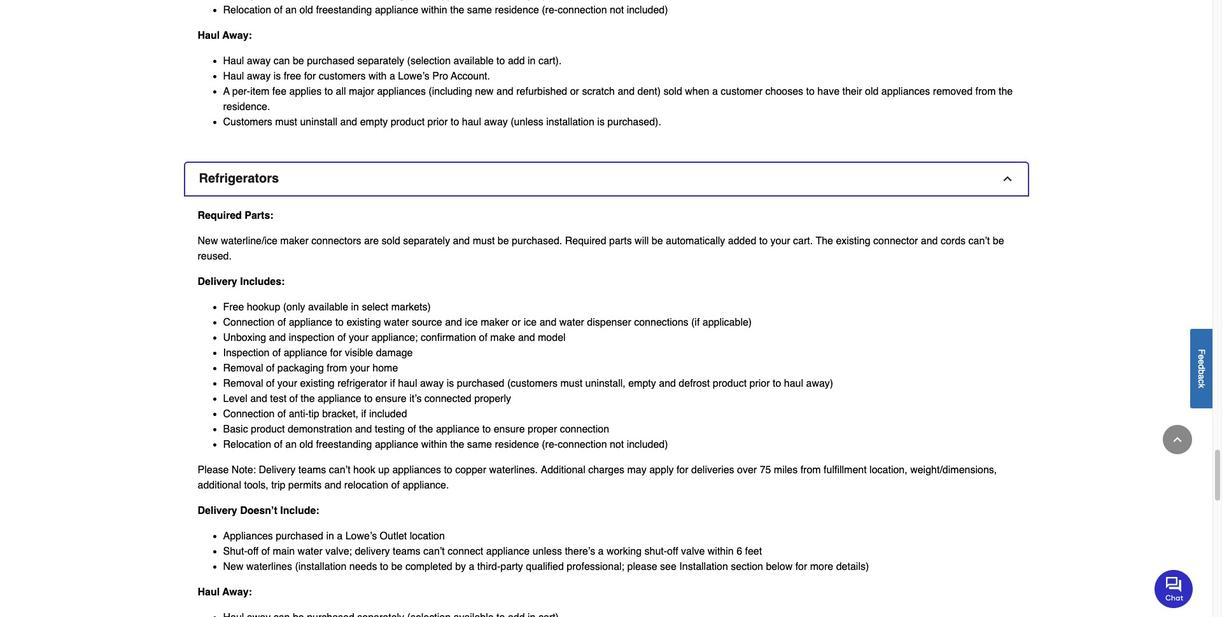 Task type: vqa. For each thing, say whether or not it's contained in the screenshot.
10-
no



Task type: describe. For each thing, give the bounding box(es) containing it.
of right testing at left bottom
[[408, 424, 416, 436]]

1 away: from the top
[[223, 30, 252, 42]]

residence.
[[223, 102, 270, 113]]

chevron up image inside scroll to top element
[[1172, 434, 1185, 447]]

away inside free hookup (only available in select markets) connection of appliance to existing water source and ice maker or ice and water dispenser connections (if applicable) unboxing and inspection of your appliance; confirmation of make and model inspection of appliance for visible damage removal of packaging from your home removal of your existing refrigerator if haul away is purchased (customers must uninstall, empty and defrost product prior to haul away) level and test of the appliance to ensure it's connected properly connection of anti-tip bracket, if included basic product demonstration and testing of the appliance to ensure proper connection relocation of an old freestanding appliance within the same residence (re-connection not included)
[[420, 379, 444, 390]]

fee
[[273, 86, 287, 98]]

2 horizontal spatial is
[[598, 117, 605, 128]]

must inside 'new waterline/ice maker connectors are sold separately and must be purchased. required parts will be automatically added to your cart. the existing connector and cords can't be reused.'
[[473, 236, 495, 247]]

chevron up image inside refrigerators button
[[1002, 173, 1014, 186]]

up
[[378, 465, 390, 477]]

make
[[491, 333, 516, 344]]

(unless
[[511, 117, 544, 128]]

appliances left the removed
[[882, 86, 931, 98]]

(selection
[[407, 56, 451, 67]]

defrost
[[679, 379, 710, 390]]

2 horizontal spatial haul
[[785, 379, 804, 390]]

free
[[223, 302, 244, 314]]

your down visible
[[350, 363, 370, 375]]

2 ice from the left
[[524, 317, 537, 329]]

1 relocation from the top
[[223, 5, 271, 16]]

appliances purchased in a lowe's outlet location shut-off of main water valve; delivery teams can't connect appliance unless there's a working shut-off valve within 6 feet new waterlines (installation needs to be completed by a third-party qualified professional; please see installation section below for more details)
[[223, 532, 870, 574]]

working
[[607, 547, 642, 558]]

required parts:
[[198, 210, 274, 222]]

1 horizontal spatial if
[[390, 379, 395, 390]]

tools,
[[244, 481, 269, 492]]

haul inside haul away can be purchased separately (selection available to add in cart). haul away is free for customers with a lowe's pro account. a per-item fee applies to all major appliances (including new and refurbished or scratch and dent) sold when a customer chooses to have their old appliances removed from the residence. customers must uninstall and empty product prior to haul away (unless installation is purchased).
[[462, 117, 482, 128]]

relocation of an old freestanding appliance within the same residence (re-connection not included)
[[223, 5, 669, 16]]

include:
[[280, 506, 320, 517]]

customers
[[319, 71, 366, 82]]

model
[[538, 333, 566, 344]]

your up visible
[[349, 333, 369, 344]]

a
[[223, 86, 230, 98]]

appliance up bracket,
[[318, 394, 362, 405]]

0 horizontal spatial ensure
[[376, 394, 407, 405]]

empty inside haul away can be purchased separately (selection available to add in cart). haul away is free for customers with a lowe's pro account. a per-item fee applies to all major appliances (including new and refurbished or scratch and dent) sold when a customer chooses to have their old appliances removed from the residence. customers must uninstall and empty product prior to haul away (unless installation is purchased).
[[360, 117, 388, 128]]

1 off from the left
[[248, 547, 259, 558]]

can't inside please note: delivery teams can't hook up appliances to copper waterlines. additional charges may apply for deliveries over 75 miles from fulfillment location, weight/dimensions, additional tools, trip permits and relocation of appliance.
[[329, 465, 351, 477]]

of down inspection
[[266, 363, 275, 375]]

delivery inside please note: delivery teams can't hook up appliances to copper waterlines. additional charges may apply for deliveries over 75 miles from fulfillment location, weight/dimensions, additional tools, trip permits and relocation of appliance.
[[259, 465, 296, 477]]

will
[[635, 236, 649, 247]]

away left 'can'
[[247, 56, 271, 67]]

confirmation
[[421, 333, 477, 344]]

basic
[[223, 424, 248, 436]]

1 e from the top
[[1198, 355, 1208, 360]]

0 vertical spatial within
[[422, 5, 448, 16]]

have
[[818, 86, 840, 98]]

connections
[[635, 317, 689, 329]]

f e e d b a c k button
[[1191, 329, 1213, 409]]

2 off from the left
[[668, 547, 679, 558]]

chooses
[[766, 86, 804, 98]]

new
[[475, 86, 494, 98]]

hookup
[[247, 302, 280, 314]]

separately inside 'new waterline/ice maker connectors are sold separately and must be purchased. required parts will be automatically added to your cart. the existing connector and cords can't be reused.'
[[403, 236, 450, 247]]

b
[[1198, 370, 1208, 375]]

water inside the "appliances purchased in a lowe's outlet location shut-off of main water valve; delivery teams can't connect appliance unless there's a working shut-off valve within 6 feet new waterlines (installation needs to be completed by a third-party qualified professional; please see installation section below for more details)"
[[298, 547, 323, 558]]

2 e from the top
[[1198, 360, 1208, 365]]

same inside free hookup (only available in select markets) connection of appliance to existing water source and ice maker or ice and water dispenser connections (if applicable) unboxing and inspection of your appliance; confirmation of make and model inspection of appliance for visible damage removal of packaging from your home removal of your existing refrigerator if haul away is purchased (customers must uninstall, empty and defrost product prior to haul away) level and test of the appliance to ensure it's connected properly connection of anti-tip bracket, if included basic product demonstration and testing of the appliance to ensure proper connection relocation of an old freestanding appliance within the same residence (re-connection not included)
[[467, 440, 492, 451]]

doesn't
[[240, 506, 278, 517]]

0 horizontal spatial if
[[361, 409, 367, 421]]

1 same from the top
[[467, 5, 492, 16]]

visible
[[345, 348, 373, 360]]

0 horizontal spatial haul
[[398, 379, 418, 390]]

of down test
[[278, 409, 286, 421]]

(installation
[[295, 562, 347, 574]]

appliance.
[[403, 481, 449, 492]]

an inside free hookup (only available in select markets) connection of appliance to existing water source and ice maker or ice and water dispenser connections (if applicable) unboxing and inspection of your appliance; confirmation of make and model inspection of appliance for visible damage removal of packaging from your home removal of your existing refrigerator if haul away is purchased (customers must uninstall, empty and defrost product prior to haul away) level and test of the appliance to ensure it's connected properly connection of anti-tip bracket, if included basic product demonstration and testing of the appliance to ensure proper connection relocation of an old freestanding appliance within the same residence (re-connection not included)
[[286, 440, 297, 451]]

includes:
[[240, 277, 285, 288]]

weight/dimensions,
[[911, 465, 998, 477]]

there's
[[565, 547, 596, 558]]

sold inside 'new waterline/ice maker connectors are sold separately and must be purchased. required parts will be automatically added to your cart. the existing connector and cords can't be reused.'
[[382, 236, 401, 247]]

new waterline/ice maker connectors are sold separately and must be purchased. required parts will be automatically added to your cart. the existing connector and cords can't be reused.
[[198, 236, 1005, 263]]

refrigerators button
[[185, 163, 1028, 196]]

added
[[729, 236, 757, 247]]

appliances down with
[[377, 86, 426, 98]]

2 haul away: from the top
[[198, 588, 252, 599]]

appliance up the packaging
[[284, 348, 328, 360]]

of inside please note: delivery teams can't hook up appliances to copper waterlines. additional charges may apply for deliveries over 75 miles from fulfillment location, weight/dimensions, additional tools, trip permits and relocation of appliance.
[[392, 481, 400, 492]]

75
[[760, 465, 772, 477]]

item
[[250, 86, 270, 98]]

dispenser
[[588, 317, 632, 329]]

existing inside 'new waterline/ice maker connectors are sold separately and must be purchased. required parts will be automatically added to your cart. the existing connector and cords can't be reused.'
[[837, 236, 871, 247]]

completed
[[406, 562, 453, 574]]

fulfillment
[[824, 465, 867, 477]]

be right will
[[652, 236, 663, 247]]

main
[[273, 547, 295, 558]]

waterlines
[[246, 562, 292, 574]]

appliance;
[[372, 333, 418, 344]]

customers
[[223, 117, 273, 128]]

lowe's inside the "appliances purchased in a lowe's outlet location shut-off of main water valve; delivery teams can't connect appliance unless there's a working shut-off valve within 6 feet new waterlines (installation needs to be completed by a third-party qualified professional; please see installation section below for more details)"
[[346, 532, 377, 543]]

or inside free hookup (only available in select markets) connection of appliance to existing water source and ice maker or ice and water dispenser connections (if applicable) unboxing and inspection of your appliance; confirmation of make and model inspection of appliance for visible damage removal of packaging from your home removal of your existing refrigerator if haul away is purchased (customers must uninstall, empty and defrost product prior to haul away) level and test of the appliance to ensure it's connected properly connection of anti-tip bracket, if included basic product demonstration and testing of the appliance to ensure proper connection relocation of an old freestanding appliance within the same residence (re-connection not included)
[[512, 317, 521, 329]]

be inside the "appliances purchased in a lowe's outlet location shut-off of main water valve; delivery teams can't connect appliance unless there's a working shut-off valve within 6 feet new waterlines (installation needs to be completed by a third-party qualified professional; please see installation section below for more details)"
[[392, 562, 403, 574]]

2 vertical spatial connection
[[558, 440, 607, 451]]

trip
[[271, 481, 286, 492]]

the inside haul away can be purchased separately (selection available to add in cart). haul away is free for customers with a lowe's pro account. a per-item fee applies to all major appliances (including new and refurbished or scratch and dent) sold when a customer chooses to have their old appliances removed from the residence. customers must uninstall and empty product prior to haul away (unless installation is purchased).
[[999, 86, 1014, 98]]

appliance up (selection
[[375, 5, 419, 16]]

(including
[[429, 86, 473, 98]]

connector
[[874, 236, 919, 247]]

c
[[1198, 379, 1208, 384]]

1 horizontal spatial water
[[384, 317, 409, 329]]

of up test
[[266, 379, 275, 390]]

installation
[[547, 117, 595, 128]]

2 vertical spatial existing
[[300, 379, 335, 390]]

0 horizontal spatial product
[[251, 424, 285, 436]]

available inside free hookup (only available in select markets) connection of appliance to existing water source and ice maker or ice and water dispenser connections (if applicable) unboxing and inspection of your appliance; confirmation of make and model inspection of appliance for visible damage removal of packaging from your home removal of your existing refrigerator if haul away is purchased (customers must uninstall, empty and defrost product prior to haul away) level and test of the appliance to ensure it's connected properly connection of anti-tip bracket, if included basic product demonstration and testing of the appliance to ensure proper connection relocation of an old freestanding appliance within the same residence (re-connection not included)
[[308, 302, 348, 314]]

appliances
[[223, 532, 273, 543]]

damage
[[376, 348, 413, 360]]

location
[[410, 532, 445, 543]]

must inside free hookup (only available in select markets) connection of appliance to existing water source and ice maker or ice and water dispenser connections (if applicable) unboxing and inspection of your appliance; confirmation of make and model inspection of appliance for visible damage removal of packaging from your home removal of your existing refrigerator if haul away is purchased (customers must uninstall, empty and defrost product prior to haul away) level and test of the appliance to ensure it's connected properly connection of anti-tip bracket, if included basic product demonstration and testing of the appliance to ensure proper connection relocation of an old freestanding appliance within the same residence (re-connection not included)
[[561, 379, 583, 390]]

may
[[628, 465, 647, 477]]

delivery doesn't include:
[[198, 506, 320, 517]]

for inside free hookup (only available in select markets) connection of appliance to existing water source and ice maker or ice and water dispenser connections (if applicable) unboxing and inspection of your appliance; confirmation of make and model inspection of appliance for visible damage removal of packaging from your home removal of your existing refrigerator if haul away is purchased (customers must uninstall, empty and defrost product prior to haul away) level and test of the appliance to ensure it's connected properly connection of anti-tip bracket, if included basic product demonstration and testing of the appliance to ensure proper connection relocation of an old freestanding appliance within the same residence (re-connection not included)
[[330, 348, 342, 360]]

is inside free hookup (only available in select markets) connection of appliance to existing water source and ice maker or ice and water dispenser connections (if applicable) unboxing and inspection of your appliance; confirmation of make and model inspection of appliance for visible damage removal of packaging from your home removal of your existing refrigerator if haul away is purchased (customers must uninstall, empty and defrost product prior to haul away) level and test of the appliance to ensure it's connected properly connection of anti-tip bracket, if included basic product demonstration and testing of the appliance to ensure proper connection relocation of an old freestanding appliance within the same residence (re-connection not included)
[[447, 379, 454, 390]]

unboxing
[[223, 333, 266, 344]]

a inside button
[[1198, 375, 1208, 379]]

1 an from the top
[[286, 5, 297, 16]]

chat invite button image
[[1155, 570, 1194, 609]]

1 connection from the top
[[223, 317, 275, 329]]

feet
[[746, 547, 763, 558]]

prior inside free hookup (only available in select markets) connection of appliance to existing water source and ice maker or ice and water dispenser connections (if applicable) unboxing and inspection of your appliance; confirmation of make and model inspection of appliance for visible damage removal of packaging from your home removal of your existing refrigerator if haul away is purchased (customers must uninstall, empty and defrost product prior to haul away) level and test of the appliance to ensure it's connected properly connection of anti-tip bracket, if included basic product demonstration and testing of the appliance to ensure proper connection relocation of an old freestanding appliance within the same residence (re-connection not included)
[[750, 379, 770, 390]]

of right test
[[290, 394, 298, 405]]

of inside the "appliances purchased in a lowe's outlet location shut-off of main water valve; delivery teams can't connect appliance unless there's a working shut-off valve within 6 feet new waterlines (installation needs to be completed by a third-party qualified professional; please see installation section below for more details)"
[[262, 547, 270, 558]]

customer
[[721, 86, 763, 98]]

(re- inside free hookup (only available in select markets) connection of appliance to existing water source and ice maker or ice and water dispenser connections (if applicable) unboxing and inspection of your appliance; confirmation of make and model inspection of appliance for visible damage removal of packaging from your home removal of your existing refrigerator if haul away is purchased (customers must uninstall, empty and defrost product prior to haul away) level and test of the appliance to ensure it's connected properly connection of anti-tip bracket, if included basic product demonstration and testing of the appliance to ensure proper connection relocation of an old freestanding appliance within the same residence (re-connection not included)
[[542, 440, 558, 451]]

test
[[270, 394, 287, 405]]

charges
[[589, 465, 625, 477]]

0 vertical spatial old
[[300, 5, 313, 16]]

purchased inside haul away can be purchased separately (selection available to add in cart). haul away is free for customers with a lowe's pro account. a per-item fee applies to all major appliances (including new and refurbished or scratch and dent) sold when a customer chooses to have their old appliances removed from the residence. customers must uninstall and empty product prior to haul away (unless installation is purchased).
[[307, 56, 355, 67]]

valve
[[682, 547, 705, 558]]

can't inside 'new waterline/ice maker connectors are sold separately and must be purchased. required parts will be automatically added to your cart. the existing connector and cords can't be reused.'
[[969, 236, 991, 247]]

all
[[336, 86, 346, 98]]

purchased (customers
[[457, 379, 558, 390]]

prior inside haul away can be purchased separately (selection available to add in cart). haul away is free for customers with a lowe's pro account. a per-item fee applies to all major appliances (including new and refurbished or scratch and dent) sold when a customer chooses to have their old appliances removed from the residence. customers must uninstall and empty product prior to haul away (unless installation is purchased).
[[428, 117, 448, 128]]

in inside the "appliances purchased in a lowe's outlet location shut-off of main water valve; delivery teams can't connect appliance unless there's a working shut-off valve within 6 feet new waterlines (installation needs to be completed by a third-party qualified professional; please see installation section below for more details)"
[[326, 532, 334, 543]]

new inside 'new waterline/ice maker connectors are sold separately and must be purchased. required parts will be automatically added to your cart. the existing connector and cords can't be reused.'
[[198, 236, 218, 247]]

for inside the "appliances purchased in a lowe's outlet location shut-off of main water valve; delivery teams can't connect appliance unless there's a working shut-off valve within 6 feet new waterlines (installation needs to be completed by a third-party qualified professional; please see installation section below for more details)"
[[796, 562, 808, 574]]

apply
[[650, 465, 674, 477]]

included) inside free hookup (only available in select markets) connection of appliance to existing water source and ice maker or ice and water dispenser connections (if applicable) unboxing and inspection of your appliance; confirmation of make and model inspection of appliance for visible damage removal of packaging from your home removal of your existing refrigerator if haul away is purchased (customers must uninstall, empty and defrost product prior to haul away) level and test of the appliance to ensure it's connected properly connection of anti-tip bracket, if included basic product demonstration and testing of the appliance to ensure proper connection relocation of an old freestanding appliance within the same residence (re-connection not included)
[[627, 440, 669, 451]]

away)
[[807, 379, 834, 390]]

when
[[686, 86, 710, 98]]

see
[[661, 562, 677, 574]]

more
[[811, 562, 834, 574]]

additional
[[198, 481, 241, 492]]

1 vertical spatial connection
[[560, 424, 610, 436]]

can
[[274, 56, 290, 67]]

must inside haul away can be purchased separately (selection available to add in cart). haul away is free for customers with a lowe's pro account. a per-item fee applies to all major appliances (including new and refurbished or scratch and dent) sold when a customer chooses to have their old appliances removed from the residence. customers must uninstall and empty product prior to haul away (unless installation is purchased).
[[275, 117, 297, 128]]

note:
[[232, 465, 256, 477]]

below
[[767, 562, 793, 574]]

d
[[1198, 365, 1208, 370]]

away up 'item'
[[247, 71, 271, 82]]

home
[[373, 363, 398, 375]]

details)
[[837, 562, 870, 574]]

properly
[[475, 394, 511, 405]]

connectors
[[312, 236, 361, 247]]

in inside haul away can be purchased separately (selection available to add in cart). haul away is free for customers with a lowe's pro account. a per-item fee applies to all major appliances (including new and refurbished or scratch and dent) sold when a customer chooses to have their old appliances removed from the residence. customers must uninstall and empty product prior to haul away (unless installation is purchased).
[[528, 56, 536, 67]]



Task type: locate. For each thing, give the bounding box(es) containing it.
removal down inspection
[[223, 363, 263, 375]]

0 vertical spatial connection
[[558, 5, 607, 16]]

from inside free hookup (only available in select markets) connection of appliance to existing water source and ice maker or ice and water dispenser connections (if applicable) unboxing and inspection of your appliance; confirmation of make and model inspection of appliance for visible damage removal of packaging from your home removal of your existing refrigerator if haul away is purchased (customers must uninstall, empty and defrost product prior to haul away) level and test of the appliance to ensure it's connected properly connection of anti-tip bracket, if included basic product demonstration and testing of the appliance to ensure proper connection relocation of an old freestanding appliance within the same residence (re-connection not included)
[[327, 363, 347, 375]]

0 vertical spatial existing
[[837, 236, 871, 247]]

section
[[731, 562, 764, 574]]

1 vertical spatial is
[[598, 117, 605, 128]]

for right apply
[[677, 465, 689, 477]]

1 vertical spatial (re-
[[542, 440, 558, 451]]

from inside haul away can be purchased separately (selection available to add in cart). haul away is free for customers with a lowe's pro account. a per-item fee applies to all major appliances (including new and refurbished or scratch and dent) sold when a customer chooses to have their old appliances removed from the residence. customers must uninstall and empty product prior to haul away (unless installation is purchased).
[[976, 86, 997, 98]]

delivery for includes:
[[198, 277, 237, 288]]

permits
[[288, 481, 322, 492]]

1 horizontal spatial can't
[[424, 547, 445, 558]]

0 vertical spatial available
[[454, 56, 494, 67]]

haul
[[198, 30, 220, 42], [223, 56, 244, 67], [223, 71, 244, 82], [198, 588, 220, 599]]

1 horizontal spatial haul
[[462, 117, 482, 128]]

0 horizontal spatial must
[[275, 117, 297, 128]]

0 horizontal spatial or
[[512, 317, 521, 329]]

1 vertical spatial separately
[[403, 236, 450, 247]]

1 horizontal spatial teams
[[393, 547, 421, 558]]

freestanding inside free hookup (only available in select markets) connection of appliance to existing water source and ice maker or ice and water dispenser connections (if applicable) unboxing and inspection of your appliance; confirmation of make and model inspection of appliance for visible damage removal of packaging from your home removal of your existing refrigerator if haul away is purchased (customers must uninstall, empty and defrost product prior to haul away) level and test of the appliance to ensure it's connected properly connection of anti-tip bracket, if included basic product demonstration and testing of the appliance to ensure proper connection relocation of an old freestanding appliance within the same residence (re-connection not included)
[[316, 440, 372, 451]]

prior left away)
[[750, 379, 770, 390]]

from right miles
[[801, 465, 821, 477]]

of
[[274, 5, 283, 16], [278, 317, 286, 329], [338, 333, 346, 344], [479, 333, 488, 344], [273, 348, 281, 360], [266, 363, 275, 375], [266, 379, 275, 390], [290, 394, 298, 405], [278, 409, 286, 421], [408, 424, 416, 436], [274, 440, 283, 451], [392, 481, 400, 492], [262, 547, 270, 558]]

2 vertical spatial can't
[[424, 547, 445, 558]]

2 horizontal spatial can't
[[969, 236, 991, 247]]

ensure up included
[[376, 394, 407, 405]]

source
[[412, 317, 443, 329]]

0 vertical spatial sold
[[664, 86, 683, 98]]

delivery down 'additional'
[[198, 506, 237, 517]]

deliveries
[[692, 465, 735, 477]]

anti-
[[289, 409, 309, 421]]

new inside the "appliances purchased in a lowe's outlet location shut-off of main water valve; delivery teams can't connect appliance unless there's a working shut-off valve within 6 feet new waterlines (installation needs to be completed by a third-party qualified professional; please see installation section below for more details)"
[[223, 562, 244, 574]]

parts
[[610, 236, 632, 247]]

purchased inside the "appliances purchased in a lowe's outlet location shut-off of main water valve; delivery teams can't connect appliance unless there's a working shut-off valve within 6 feet new waterlines (installation needs to be completed by a third-party qualified professional; please see installation section below for more details)"
[[276, 532, 324, 543]]

(if
[[692, 317, 700, 329]]

for inside please note: delivery teams can't hook up appliances to copper waterlines. additional charges may apply for deliveries over 75 miles from fulfillment location, weight/dimensions, additional tools, trip permits and relocation of appliance.
[[677, 465, 689, 477]]

0 horizontal spatial chevron up image
[[1002, 173, 1014, 186]]

for up applies
[[304, 71, 316, 82]]

2 relocation from the top
[[223, 440, 271, 451]]

0 horizontal spatial maker
[[280, 236, 309, 247]]

1 vertical spatial residence
[[495, 440, 539, 451]]

can't left hook
[[329, 465, 351, 477]]

or
[[571, 86, 580, 98], [512, 317, 521, 329]]

2 freestanding from the top
[[316, 440, 372, 451]]

existing down the packaging
[[300, 379, 335, 390]]

appliance down testing at left bottom
[[375, 440, 419, 451]]

old inside free hookup (only available in select markets) connection of appliance to existing water source and ice maker or ice and water dispenser connections (if applicable) unboxing and inspection of your appliance; confirmation of make and model inspection of appliance for visible damage removal of packaging from your home removal of your existing refrigerator if haul away is purchased (customers must uninstall, empty and defrost product prior to haul away) level and test of the appliance to ensure it's connected properly connection of anti-tip bracket, if included basic product demonstration and testing of the appliance to ensure proper connection relocation of an old freestanding appliance within the same residence (re-connection not included)
[[300, 440, 313, 451]]

appliance up party
[[486, 547, 530, 558]]

lowe's down (selection
[[398, 71, 430, 82]]

2 horizontal spatial must
[[561, 379, 583, 390]]

1 horizontal spatial empty
[[629, 379, 657, 390]]

ice
[[465, 317, 478, 329], [524, 317, 537, 329]]

professional;
[[567, 562, 625, 574]]

1 horizontal spatial lowe's
[[398, 71, 430, 82]]

2 vertical spatial within
[[708, 547, 734, 558]]

water up (installation
[[298, 547, 323, 558]]

lowe's inside haul away can be purchased separately (selection available to add in cart). haul away is free for customers with a lowe's pro account. a per-item fee applies to all major appliances (including new and refurbished or scratch and dent) sold when a customer chooses to have their old appliances removed from the residence. customers must uninstall and empty product prior to haul away (unless installation is purchased).
[[398, 71, 430, 82]]

and
[[497, 86, 514, 98], [618, 86, 635, 98], [341, 117, 358, 128], [453, 236, 470, 247], [922, 236, 939, 247], [445, 317, 462, 329], [540, 317, 557, 329], [269, 333, 286, 344], [518, 333, 535, 344], [659, 379, 676, 390], [250, 394, 267, 405], [355, 424, 372, 436], [325, 481, 342, 492]]

an up 'can'
[[286, 5, 297, 16]]

for inside haul away can be purchased separately (selection available to add in cart). haul away is free for customers with a lowe's pro account. a per-item fee applies to all major appliances (including new and refurbished or scratch and dent) sold when a customer chooses to have their old appliances removed from the residence. customers must uninstall and empty product prior to haul away (unless installation is purchased).
[[304, 71, 316, 82]]

1 haul away: from the top
[[198, 30, 252, 42]]

applies
[[290, 86, 322, 98]]

away: down shut-
[[223, 588, 252, 599]]

0 vertical spatial connection
[[223, 317, 275, 329]]

appliances up appliance.
[[393, 465, 441, 477]]

2 vertical spatial is
[[447, 379, 454, 390]]

0 vertical spatial is
[[274, 71, 281, 82]]

empty
[[360, 117, 388, 128], [629, 379, 657, 390]]

by
[[456, 562, 466, 574]]

to inside 'new waterline/ice maker connectors are sold separately and must be purchased. required parts will be automatically added to your cart. the existing connector and cords can't be reused.'
[[760, 236, 768, 247]]

over
[[738, 465, 757, 477]]

can't up completed
[[424, 547, 445, 558]]

0 horizontal spatial existing
[[300, 379, 335, 390]]

please
[[628, 562, 658, 574]]

2 horizontal spatial in
[[528, 56, 536, 67]]

is right installation
[[598, 117, 605, 128]]

per-
[[232, 86, 250, 98]]

maker inside 'new waterline/ice maker connectors are sold separately and must be purchased. required parts will be automatically added to your cart. the existing connector and cords can't be reused.'
[[280, 236, 309, 247]]

1 vertical spatial from
[[327, 363, 347, 375]]

testing
[[375, 424, 405, 436]]

1 vertical spatial required
[[565, 236, 607, 247]]

1 vertical spatial in
[[351, 302, 359, 314]]

away: up per-
[[223, 30, 252, 42]]

delivery down reused. at the top left
[[198, 277, 237, 288]]

0 vertical spatial must
[[275, 117, 297, 128]]

2 same from the top
[[467, 440, 492, 451]]

packaging
[[278, 363, 324, 375]]

2 vertical spatial old
[[300, 440, 313, 451]]

waterline/ice
[[221, 236, 278, 247]]

teams up permits
[[299, 465, 326, 477]]

2 included) from the top
[[627, 440, 669, 451]]

empty inside free hookup (only available in select markets) connection of appliance to existing water source and ice maker or ice and water dispenser connections (if applicable) unboxing and inspection of your appliance; confirmation of make and model inspection of appliance for visible damage removal of packaging from your home removal of your existing refrigerator if haul away is purchased (customers must uninstall, empty and defrost product prior to haul away) level and test of the appliance to ensure it's connected properly connection of anti-tip bracket, if included basic product demonstration and testing of the appliance to ensure proper connection relocation of an old freestanding appliance within the same residence (re-connection not included)
[[629, 379, 657, 390]]

your up test
[[278, 379, 297, 390]]

of up 'can'
[[274, 5, 283, 16]]

must left uninstall, on the bottom
[[561, 379, 583, 390]]

available right (only
[[308, 302, 348, 314]]

off down appliances
[[248, 547, 259, 558]]

2 horizontal spatial existing
[[837, 236, 871, 247]]

an down anti-
[[286, 440, 297, 451]]

delivery
[[355, 547, 390, 558]]

demonstration
[[288, 424, 352, 436]]

off up "see"
[[668, 547, 679, 558]]

maker
[[280, 236, 309, 247], [481, 317, 509, 329]]

0 horizontal spatial prior
[[428, 117, 448, 128]]

2 horizontal spatial from
[[976, 86, 997, 98]]

0 horizontal spatial is
[[274, 71, 281, 82]]

0 vertical spatial not
[[610, 5, 624, 16]]

uninstall
[[300, 117, 338, 128]]

prior down (including
[[428, 117, 448, 128]]

maker inside free hookup (only available in select markets) connection of appliance to existing water source and ice maker or ice and water dispenser connections (if applicable) unboxing and inspection of your appliance; confirmation of make and model inspection of appliance for visible damage removal of packaging from your home removal of your existing refrigerator if haul away is purchased (customers must uninstall, empty and defrost product prior to haul away) level and test of the appliance to ensure it's connected properly connection of anti-tip bracket, if included basic product demonstration and testing of the appliance to ensure proper connection relocation of an old freestanding appliance within the same residence (re-connection not included)
[[481, 317, 509, 329]]

or left scratch in the top of the page
[[571, 86, 580, 98]]

1 vertical spatial new
[[223, 562, 244, 574]]

are
[[364, 236, 379, 247]]

delivery up trip
[[259, 465, 296, 477]]

0 vertical spatial lowe's
[[398, 71, 430, 82]]

1 vertical spatial removal
[[223, 379, 263, 390]]

1 vertical spatial freestanding
[[316, 440, 372, 451]]

1 horizontal spatial new
[[223, 562, 244, 574]]

0 horizontal spatial teams
[[299, 465, 326, 477]]

of up trip
[[274, 440, 283, 451]]

1 removal from the top
[[223, 363, 263, 375]]

old inside haul away can be purchased separately (selection available to add in cart). haul away is free for customers with a lowe's pro account. a per-item fee applies to all major appliances (including new and refurbished or scratch and dent) sold when a customer chooses to have their old appliances removed from the residence. customers must uninstall and empty product prior to haul away (unless installation is purchased).
[[866, 86, 879, 98]]

within up appliance.
[[422, 440, 448, 451]]

for left visible
[[330, 348, 342, 360]]

relocation inside free hookup (only available in select markets) connection of appliance to existing water source and ice maker or ice and water dispenser connections (if applicable) unboxing and inspection of your appliance; confirmation of make and model inspection of appliance for visible damage removal of packaging from your home removal of your existing refrigerator if haul away is purchased (customers must uninstall, empty and defrost product prior to haul away) level and test of the appliance to ensure it's connected properly connection of anti-tip bracket, if included basic product demonstration and testing of the appliance to ensure proper connection relocation of an old freestanding appliance within the same residence (re-connection not included)
[[223, 440, 271, 451]]

e up d on the bottom right of the page
[[1198, 355, 1208, 360]]

2 vertical spatial must
[[561, 379, 583, 390]]

1 vertical spatial if
[[361, 409, 367, 421]]

inspection
[[223, 348, 270, 360]]

refurbished
[[517, 86, 568, 98]]

of down (only
[[278, 317, 286, 329]]

lowe's up delivery
[[346, 532, 377, 543]]

2 residence from the top
[[495, 440, 539, 451]]

the
[[450, 5, 465, 16], [999, 86, 1014, 98], [301, 394, 315, 405], [419, 424, 433, 436], [450, 440, 465, 451]]

1 vertical spatial included)
[[627, 440, 669, 451]]

needs
[[350, 562, 377, 574]]

free hookup (only available in select markets) connection of appliance to existing water source and ice maker or ice and water dispenser connections (if applicable) unboxing and inspection of your appliance; confirmation of make and model inspection of appliance for visible damage removal of packaging from your home removal of your existing refrigerator if haul away is purchased (customers must uninstall, empty and defrost product prior to haul away) level and test of the appliance to ensure it's connected properly connection of anti-tip bracket, if included basic product demonstration and testing of the appliance to ensure proper connection relocation of an old freestanding appliance within the same residence (re-connection not included)
[[223, 302, 834, 451]]

a up k
[[1198, 375, 1208, 379]]

your left cart.
[[771, 236, 791, 247]]

0 horizontal spatial ice
[[465, 317, 478, 329]]

a up professional;
[[598, 547, 604, 558]]

of up visible
[[338, 333, 346, 344]]

party
[[501, 562, 524, 574]]

of left "make"
[[479, 333, 488, 344]]

1 vertical spatial purchased
[[276, 532, 324, 543]]

1 vertical spatial teams
[[393, 547, 421, 558]]

1 residence from the top
[[495, 5, 539, 16]]

required inside 'new waterline/ice maker connectors are sold separately and must be purchased. required parts will be automatically added to your cart. the existing connector and cords can't be reused.'
[[565, 236, 607, 247]]

can't right the cords
[[969, 236, 991, 247]]

available
[[454, 56, 494, 67], [308, 302, 348, 314]]

haul away: up a at top
[[198, 30, 252, 42]]

0 vertical spatial separately
[[358, 56, 405, 67]]

e up 'b'
[[1198, 360, 1208, 365]]

0 vertical spatial in
[[528, 56, 536, 67]]

residence
[[495, 5, 539, 16], [495, 440, 539, 451]]

hook
[[354, 465, 376, 477]]

k
[[1198, 384, 1208, 388]]

0 vertical spatial maker
[[280, 236, 309, 247]]

0 horizontal spatial required
[[198, 210, 242, 222]]

connection up unboxing
[[223, 317, 275, 329]]

haul away can be purchased separately (selection available to add in cart). haul away is free for customers with a lowe's pro account. a per-item fee applies to all major appliances (including new and refurbished or scratch and dent) sold when a customer chooses to have their old appliances removed from the residence. customers must uninstall and empty product prior to haul away (unless installation is purchased).
[[223, 56, 1014, 128]]

new up reused. at the top left
[[198, 236, 218, 247]]

relocation
[[223, 5, 271, 16], [223, 440, 271, 451]]

the up (selection
[[450, 5, 465, 16]]

cart.
[[794, 236, 814, 247]]

0 vertical spatial can't
[[969, 236, 991, 247]]

2 horizontal spatial water
[[560, 317, 585, 329]]

proper
[[528, 424, 558, 436]]

from
[[976, 86, 997, 98], [327, 363, 347, 375], [801, 465, 821, 477]]

of right relocation
[[392, 481, 400, 492]]

third-
[[478, 562, 501, 574]]

their
[[843, 86, 863, 98]]

2 away: from the top
[[223, 588, 252, 599]]

1 (re- from the top
[[542, 5, 558, 16]]

1 horizontal spatial must
[[473, 236, 495, 247]]

1 horizontal spatial off
[[668, 547, 679, 558]]

purchased.
[[512, 236, 563, 247]]

1 vertical spatial old
[[866, 86, 879, 98]]

from right the removed
[[976, 86, 997, 98]]

appliance up inspection
[[289, 317, 333, 329]]

applicable)
[[703, 317, 752, 329]]

if right bracket,
[[361, 409, 367, 421]]

new down shut-
[[223, 562, 244, 574]]

(re- up the cart).
[[542, 5, 558, 16]]

existing right the
[[837, 236, 871, 247]]

0 vertical spatial chevron up image
[[1002, 173, 1014, 186]]

separately right are
[[403, 236, 450, 247]]

a right by
[[469, 562, 475, 574]]

water
[[384, 317, 409, 329], [560, 317, 585, 329], [298, 547, 323, 558]]

0 vertical spatial removal
[[223, 363, 263, 375]]

appliance inside the "appliances purchased in a lowe's outlet location shut-off of main water valve; delivery teams can't connect appliance unless there's a working shut-off valve within 6 feet new waterlines (installation needs to be completed by a third-party qualified professional; please see installation section below for more details)"
[[486, 547, 530, 558]]

1 vertical spatial within
[[422, 440, 448, 451]]

from down visible
[[327, 363, 347, 375]]

relocation
[[345, 481, 389, 492]]

1 not from the top
[[610, 5, 624, 16]]

chevron up image
[[1002, 173, 1014, 186], [1172, 434, 1185, 447]]

2 an from the top
[[286, 440, 297, 451]]

qualified
[[526, 562, 564, 574]]

in inside free hookup (only available in select markets) connection of appliance to existing water source and ice maker or ice and water dispenser connections (if applicable) unboxing and inspection of your appliance; confirmation of make and model inspection of appliance for visible damage removal of packaging from your home removal of your existing refrigerator if haul away is purchased (customers must uninstall, empty and defrost product prior to haul away) level and test of the appliance to ensure it's connected properly connection of anti-tip bracket, if included basic product demonstration and testing of the appliance to ensure proper connection relocation of an old freestanding appliance within the same residence (re-connection not included)
[[351, 302, 359, 314]]

0 horizontal spatial lowe's
[[346, 532, 377, 543]]

is left free
[[274, 71, 281, 82]]

0 vertical spatial empty
[[360, 117, 388, 128]]

in left select
[[351, 302, 359, 314]]

0 vertical spatial away:
[[223, 30, 252, 42]]

empty down major
[[360, 117, 388, 128]]

installation
[[680, 562, 729, 574]]

sold inside haul away can be purchased separately (selection available to add in cart). haul away is free for customers with a lowe's pro account. a per-item fee applies to all major appliances (including new and refurbished or scratch and dent) sold when a customer chooses to have their old appliances removed from the residence. customers must uninstall and empty product prior to haul away (unless installation is purchased).
[[664, 86, 683, 98]]

sold right are
[[382, 236, 401, 247]]

lowe's
[[398, 71, 430, 82], [346, 532, 377, 543]]

appliances inside please note: delivery teams can't hook up appliances to copper waterlines. additional charges may apply for deliveries over 75 miles from fulfillment location, weight/dimensions, additional tools, trip permits and relocation of appliance.
[[393, 465, 441, 477]]

1 ice from the left
[[465, 317, 478, 329]]

within inside the "appliances purchased in a lowe's outlet location shut-off of main water valve; delivery teams can't connect appliance unless there's a working shut-off valve within 6 feet new waterlines (installation needs to be completed by a third-party qualified professional; please see installation section below for more details)"
[[708, 547, 734, 558]]

not inside free hookup (only available in select markets) connection of appliance to existing water source and ice maker or ice and water dispenser connections (if applicable) unboxing and inspection of your appliance; confirmation of make and model inspection of appliance for visible damage removal of packaging from your home removal of your existing refrigerator if haul away is purchased (customers must uninstall, empty and defrost product prior to haul away) level and test of the appliance to ensure it's connected properly connection of anti-tip bracket, if included basic product demonstration and testing of the appliance to ensure proper connection relocation of an old freestanding appliance within the same residence (re-connection not included)
[[610, 440, 624, 451]]

0 horizontal spatial can't
[[329, 465, 351, 477]]

scroll to top element
[[1164, 426, 1193, 455]]

be inside haul away can be purchased separately (selection available to add in cart). haul away is free for customers with a lowe's pro account. a per-item fee applies to all major appliances (including new and refurbished or scratch and dent) sold when a customer chooses to have their old appliances removed from the residence. customers must uninstall and empty product prior to haul away (unless installation is purchased).
[[293, 56, 304, 67]]

to
[[497, 56, 505, 67], [325, 86, 333, 98], [807, 86, 815, 98], [451, 117, 459, 128], [760, 236, 768, 247], [335, 317, 344, 329], [773, 379, 782, 390], [364, 394, 373, 405], [483, 424, 491, 436], [444, 465, 453, 477], [380, 562, 389, 574]]

miles
[[774, 465, 798, 477]]

the up tip
[[301, 394, 315, 405]]

to inside the "appliances purchased in a lowe's outlet location shut-off of main water valve; delivery teams can't connect appliance unless there's a working shut-off valve within 6 feet new waterlines (installation needs to be completed by a third-party qualified professional; please see installation section below for more details)"
[[380, 562, 389, 574]]

bracket,
[[322, 409, 359, 421]]

a right with
[[390, 71, 395, 82]]

account.
[[451, 71, 490, 82]]

teams inside please note: delivery teams can't hook up appliances to copper waterlines. additional charges may apply for deliveries over 75 miles from fulfillment location, weight/dimensions, additional tools, trip permits and relocation of appliance.
[[299, 465, 326, 477]]

0 horizontal spatial empty
[[360, 117, 388, 128]]

old
[[300, 5, 313, 16], [866, 86, 879, 98], [300, 440, 313, 451]]

away
[[247, 56, 271, 67], [247, 71, 271, 82], [484, 117, 508, 128], [420, 379, 444, 390]]

1 horizontal spatial required
[[565, 236, 607, 247]]

2 removal from the top
[[223, 379, 263, 390]]

of up waterlines
[[262, 547, 270, 558]]

be up free
[[293, 56, 304, 67]]

a up valve;
[[337, 532, 343, 543]]

1 horizontal spatial is
[[447, 379, 454, 390]]

the
[[816, 236, 834, 247]]

1 vertical spatial prior
[[750, 379, 770, 390]]

0 vertical spatial required
[[198, 210, 242, 222]]

please note: delivery teams can't hook up appliances to copper waterlines. additional charges may apply for deliveries over 75 miles from fulfillment location, weight/dimensions, additional tools, trip permits and relocation of appliance.
[[198, 465, 998, 492]]

0 horizontal spatial from
[[327, 363, 347, 375]]

0 horizontal spatial water
[[298, 547, 323, 558]]

1 horizontal spatial product
[[391, 117, 425, 128]]

1 horizontal spatial ensure
[[494, 424, 525, 436]]

teams inside the "appliances purchased in a lowe's outlet location shut-off of main water valve; delivery teams can't connect appliance unless there's a working shut-off valve within 6 feet new waterlines (installation needs to be completed by a third-party qualified professional; please see installation section below for more details)"
[[393, 547, 421, 558]]

removal up 'level'
[[223, 379, 263, 390]]

ensure left proper
[[494, 424, 525, 436]]

connection up charges
[[558, 440, 607, 451]]

residence up add
[[495, 5, 539, 16]]

away left (unless
[[484, 117, 508, 128]]

included
[[369, 409, 407, 421]]

required up waterline/ice
[[198, 210, 242, 222]]

the up copper
[[450, 440, 465, 451]]

0 vertical spatial prior
[[428, 117, 448, 128]]

away:
[[223, 30, 252, 42], [223, 588, 252, 599]]

within inside free hookup (only available in select markets) connection of appliance to existing water source and ice maker or ice and water dispenser connections (if applicable) unboxing and inspection of your appliance; confirmation of make and model inspection of appliance for visible damage removal of packaging from your home removal of your existing refrigerator if haul away is purchased (customers must uninstall, empty and defrost product prior to haul away) level and test of the appliance to ensure it's connected properly connection of anti-tip bracket, if included basic product demonstration and testing of the appliance to ensure proper connection relocation of an old freestanding appliance within the same residence (re-connection not included)
[[422, 440, 448, 451]]

1 horizontal spatial existing
[[347, 317, 381, 329]]

0 vertical spatial if
[[390, 379, 395, 390]]

from inside please note: delivery teams can't hook up appliances to copper waterlines. additional charges may apply for deliveries over 75 miles from fulfillment location, weight/dimensions, additional tools, trip permits and relocation of appliance.
[[801, 465, 821, 477]]

must left purchased.
[[473, 236, 495, 247]]

1 vertical spatial chevron up image
[[1172, 434, 1185, 447]]

automatically
[[666, 236, 726, 247]]

free
[[284, 71, 301, 82]]

is
[[274, 71, 281, 82], [598, 117, 605, 128], [447, 379, 454, 390]]

maker up "make"
[[481, 317, 509, 329]]

1 vertical spatial same
[[467, 440, 492, 451]]

1 included) from the top
[[627, 5, 669, 16]]

separately
[[358, 56, 405, 67], [403, 236, 450, 247]]

a right when
[[713, 86, 718, 98]]

or inside haul away can be purchased separately (selection available to add in cart). haul away is free for customers with a lowe's pro account. a per-item fee applies to all major appliances (including new and refurbished or scratch and dent) sold when a customer chooses to have their old appliances removed from the residence. customers must uninstall and empty product prior to haul away (unless installation is purchased).
[[571, 86, 580, 98]]

teams down outlet
[[393, 547, 421, 558]]

0 vertical spatial relocation
[[223, 5, 271, 16]]

0 vertical spatial or
[[571, 86, 580, 98]]

0 horizontal spatial in
[[326, 532, 334, 543]]

2 vertical spatial product
[[251, 424, 285, 436]]

2 not from the top
[[610, 440, 624, 451]]

1 vertical spatial can't
[[329, 465, 351, 477]]

scratch
[[582, 86, 615, 98]]

water up model at the left bottom of the page
[[560, 317, 585, 329]]

or up "make"
[[512, 317, 521, 329]]

to inside please note: delivery teams can't hook up appliances to copper waterlines. additional charges may apply for deliveries over 75 miles from fulfillment location, weight/dimensions, additional tools, trip permits and relocation of appliance.
[[444, 465, 453, 477]]

purchased).
[[608, 117, 662, 128]]

0 horizontal spatial sold
[[382, 236, 401, 247]]

level
[[223, 394, 248, 405]]

2 vertical spatial delivery
[[198, 506, 237, 517]]

0 vertical spatial teams
[[299, 465, 326, 477]]

1 vertical spatial ensure
[[494, 424, 525, 436]]

1 vertical spatial lowe's
[[346, 532, 377, 543]]

0 vertical spatial from
[[976, 86, 997, 98]]

reused.
[[198, 251, 232, 263]]

2 (re- from the top
[[542, 440, 558, 451]]

required left parts
[[565, 236, 607, 247]]

1 vertical spatial an
[[286, 440, 297, 451]]

can't inside the "appliances purchased in a lowe's outlet location shut-off of main water valve; delivery teams can't connect appliance unless there's a working shut-off valve within 6 feet new waterlines (installation needs to be completed by a third-party qualified professional; please see installation section below for more details)"
[[424, 547, 445, 558]]

haul up it's
[[398, 379, 418, 390]]

and inside please note: delivery teams can't hook up appliances to copper waterlines. additional charges may apply for deliveries over 75 miles from fulfillment location, weight/dimensions, additional tools, trip permits and relocation of appliance.
[[325, 481, 342, 492]]

delivery for doesn't
[[198, 506, 237, 517]]

appliance down connected
[[436, 424, 480, 436]]

available up account.
[[454, 56, 494, 67]]

your inside 'new waterline/ice maker connectors are sold separately and must be purchased. required parts will be automatically added to your cart. the existing connector and cords can't be reused.'
[[771, 236, 791, 247]]

empty right uninstall, on the bottom
[[629, 379, 657, 390]]

1 horizontal spatial in
[[351, 302, 359, 314]]

be left purchased.
[[498, 236, 509, 247]]

product inside haul away can be purchased separately (selection available to add in cart). haul away is free for customers with a lowe's pro account. a per-item fee applies to all major appliances (including new and refurbished or scratch and dent) sold when a customer chooses to have their old appliances removed from the residence. customers must uninstall and empty product prior to haul away (unless installation is purchased).
[[391, 117, 425, 128]]

1 horizontal spatial chevron up image
[[1172, 434, 1185, 447]]

be right the cords
[[994, 236, 1005, 247]]

existing
[[837, 236, 871, 247], [347, 317, 381, 329], [300, 379, 335, 390]]

2 vertical spatial from
[[801, 465, 821, 477]]

add
[[508, 56, 525, 67]]

residence inside free hookup (only available in select markets) connection of appliance to existing water source and ice maker or ice and water dispenser connections (if applicable) unboxing and inspection of your appliance; confirmation of make and model inspection of appliance for visible damage removal of packaging from your home removal of your existing refrigerator if haul away is purchased (customers must uninstall, empty and defrost product prior to haul away) level and test of the appliance to ensure it's connected properly connection of anti-tip bracket, if included basic product demonstration and testing of the appliance to ensure proper connection relocation of an old freestanding appliance within the same residence (re-connection not included)
[[495, 440, 539, 451]]

of up the packaging
[[273, 348, 281, 360]]

haul down new
[[462, 117, 482, 128]]

teams
[[299, 465, 326, 477], [393, 547, 421, 558]]

if down home
[[390, 379, 395, 390]]

0 vertical spatial same
[[467, 5, 492, 16]]

2 connection from the top
[[223, 409, 275, 421]]

available inside haul away can be purchased separately (selection available to add in cart). haul away is free for customers with a lowe's pro account. a per-item fee applies to all major appliances (including new and refurbished or scratch and dent) sold when a customer chooses to have their old appliances removed from the residence. customers must uninstall and empty product prior to haul away (unless installation is purchased).
[[454, 56, 494, 67]]

away up connected
[[420, 379, 444, 390]]

within left 6
[[708, 547, 734, 558]]

cart).
[[539, 56, 562, 67]]

delivery includes:
[[198, 277, 285, 288]]

2 horizontal spatial product
[[713, 379, 747, 390]]

required
[[198, 210, 242, 222], [565, 236, 607, 247]]

connection
[[223, 317, 275, 329], [223, 409, 275, 421]]

sold right dent)
[[664, 86, 683, 98]]

1 vertical spatial maker
[[481, 317, 509, 329]]

inspection
[[289, 333, 335, 344]]

separately inside haul away can be purchased separately (selection available to add in cart). haul away is free for customers with a lowe's pro account. a per-item fee applies to all major appliances (including new and refurbished or scratch and dent) sold when a customer chooses to have their old appliances removed from the residence. customers must uninstall and empty product prior to haul away (unless installation is purchased).
[[358, 56, 405, 67]]

1 freestanding from the top
[[316, 5, 372, 16]]

the down it's
[[419, 424, 433, 436]]

1 vertical spatial existing
[[347, 317, 381, 329]]



